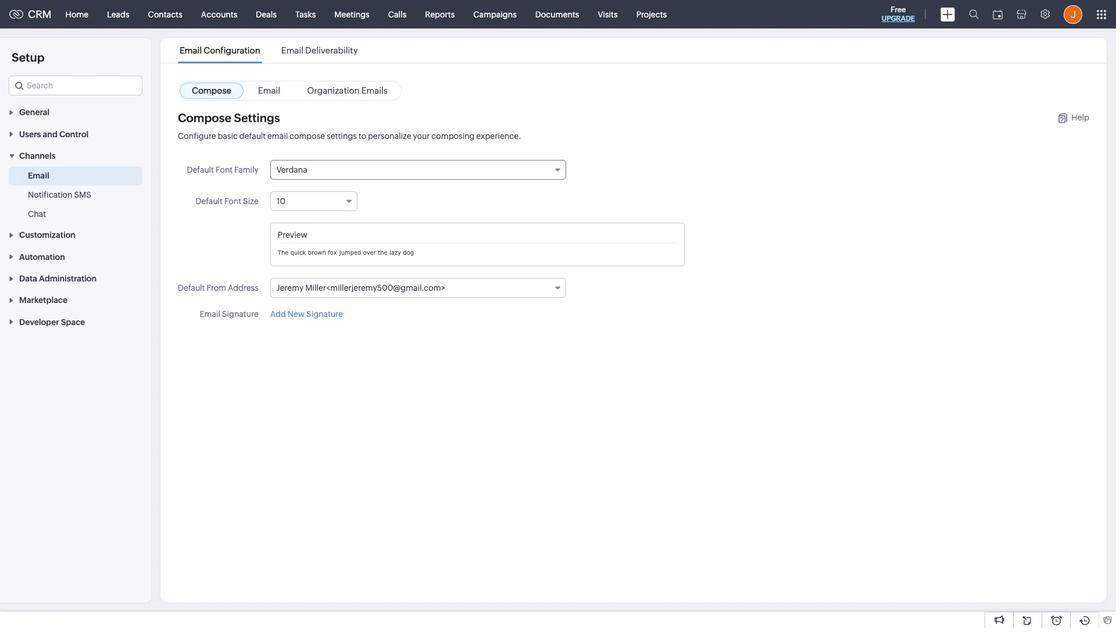 Task type: vqa. For each thing, say whether or not it's contained in the screenshot.
Used
no



Task type: locate. For each thing, give the bounding box(es) containing it.
0 vertical spatial compose
[[192, 86, 231, 95]]

jeremy miller<millerjeremy500@gmail.com>
[[277, 283, 445, 293]]

0 vertical spatial default
[[187, 165, 214, 174]]

space
[[61, 317, 85, 327]]

email link
[[246, 83, 293, 99], [28, 170, 49, 181]]

marketplace button
[[0, 289, 151, 311]]

default font family
[[187, 165, 259, 174]]

basic
[[218, 131, 238, 141]]

default left from
[[178, 283, 205, 293]]

2 signature from the left
[[306, 309, 343, 319]]

upgrade
[[882, 15, 915, 23]]

quick
[[291, 249, 306, 256]]

compose
[[192, 86, 231, 95], [178, 111, 232, 124]]

crm
[[28, 8, 52, 20]]

deals link
[[247, 0, 286, 28]]

email link up settings
[[246, 83, 293, 99]]

jumped
[[339, 249, 361, 256]]

1 signature from the left
[[222, 309, 259, 319]]

leads
[[107, 10, 129, 19]]

chat link
[[28, 208, 46, 220]]

list
[[169, 38, 368, 63]]

lazy
[[390, 249, 401, 256]]

free
[[891, 5, 907, 14]]

developer space button
[[0, 311, 151, 333]]

1 vertical spatial font
[[224, 197, 242, 206]]

Jeremy Miller<millerjeremy500@gmail.com> field
[[270, 278, 567, 298]]

tasks
[[295, 10, 316, 19]]

projects link
[[627, 0, 677, 28]]

0 vertical spatial email link
[[246, 83, 293, 99]]

email inside channels region
[[28, 171, 49, 180]]

1 horizontal spatial signature
[[306, 309, 343, 319]]

email down from
[[200, 309, 220, 319]]

channels button
[[0, 145, 151, 166]]

help
[[1072, 113, 1090, 122]]

default down "configure"
[[187, 165, 214, 174]]

miller<millerjeremy500@gmail.com>
[[305, 283, 445, 293]]

1 vertical spatial email link
[[28, 170, 49, 181]]

reports
[[425, 10, 455, 19]]

email up settings
[[258, 86, 280, 95]]

1 vertical spatial compose
[[178, 111, 232, 124]]

email deliverability link
[[280, 45, 360, 55]]

documents
[[536, 10, 580, 19]]

accounts
[[201, 10, 237, 19]]

default from address
[[178, 283, 259, 293]]

control
[[59, 130, 89, 139]]

email link down channels
[[28, 170, 49, 181]]

address
[[228, 283, 259, 293]]

default down default font family
[[196, 197, 223, 206]]

campaigns
[[474, 10, 517, 19]]

family
[[234, 165, 259, 174]]

email left configuration
[[180, 45, 202, 55]]

add
[[270, 309, 286, 319]]

compose inside compose link
[[192, 86, 231, 95]]

dog
[[403, 249, 414, 256]]

verdana
[[277, 165, 308, 174]]

organization emails
[[307, 86, 388, 95]]

email for email configuration
[[180, 45, 202, 55]]

developer
[[19, 317, 59, 327]]

default
[[187, 165, 214, 174], [196, 197, 223, 206], [178, 283, 205, 293]]

signature right the new
[[306, 309, 343, 319]]

1 horizontal spatial email link
[[246, 83, 293, 99]]

email down the 'tasks'
[[281, 45, 304, 55]]

create menu image
[[941, 7, 956, 21]]

font left size
[[224, 197, 242, 206]]

signature
[[222, 309, 259, 319], [306, 309, 343, 319]]

chat
[[28, 209, 46, 219]]

10
[[277, 197, 286, 206]]

automation button
[[0, 246, 151, 267]]

1 vertical spatial default
[[196, 197, 223, 206]]

profile image
[[1064, 5, 1083, 24]]

0 horizontal spatial signature
[[222, 309, 259, 319]]

settings
[[234, 111, 280, 124]]

campaigns link
[[464, 0, 526, 28]]

compose up compose settings
[[192, 86, 231, 95]]

marketplace
[[19, 296, 68, 305]]

email
[[180, 45, 202, 55], [281, 45, 304, 55], [258, 86, 280, 95], [28, 171, 49, 180], [200, 309, 220, 319]]

notification
[[28, 190, 72, 200]]

contacts
[[148, 10, 183, 19]]

calendar image
[[993, 10, 1003, 19]]

the
[[278, 249, 289, 256]]

profile element
[[1057, 0, 1090, 28]]

2 vertical spatial default
[[178, 283, 205, 293]]

0 vertical spatial font
[[216, 165, 233, 174]]

default for default font size
[[196, 197, 223, 206]]

automation
[[19, 252, 65, 262]]

email down channels
[[28, 171, 49, 180]]

from
[[207, 283, 226, 293]]

to
[[359, 131, 367, 141]]

email configuration link
[[178, 45, 262, 55]]

preview
[[278, 230, 308, 240]]

compose settings
[[178, 111, 280, 124]]

None field
[[9, 76, 143, 95]]

visits
[[598, 10, 618, 19]]

signature down "address"
[[222, 309, 259, 319]]

leads link
[[98, 0, 139, 28]]

new
[[288, 309, 305, 319]]

organization
[[307, 86, 360, 95]]

channels region
[[0, 166, 151, 224]]

font left family
[[216, 165, 233, 174]]

tasks link
[[286, 0, 325, 28]]

and
[[43, 130, 58, 139]]

font
[[216, 165, 233, 174], [224, 197, 242, 206]]

compose link
[[180, 83, 244, 99]]

compose up "configure"
[[178, 111, 232, 124]]



Task type: describe. For each thing, give the bounding box(es) containing it.
data
[[19, 274, 37, 283]]

contacts link
[[139, 0, 192, 28]]

notification sms link
[[28, 189, 91, 201]]

default font size
[[196, 197, 259, 206]]

settings
[[327, 131, 357, 141]]

your
[[413, 131, 430, 141]]

home
[[65, 10, 88, 19]]

email deliverability
[[281, 45, 358, 55]]

calls
[[388, 10, 407, 19]]

general button
[[0, 101, 151, 123]]

customization
[[19, 231, 76, 240]]

default for default from address
[[178, 283, 205, 293]]

meetings link
[[325, 0, 379, 28]]

general
[[19, 108, 50, 117]]

configuration
[[204, 45, 260, 55]]

calls link
[[379, 0, 416, 28]]

users and control button
[[0, 123, 151, 145]]

add new signature
[[270, 309, 343, 319]]

reports link
[[416, 0, 464, 28]]

brown
[[308, 249, 326, 256]]

configure basic default email compose settings to personalize your composing experience.
[[178, 131, 522, 141]]

default
[[240, 131, 266, 141]]

data administration
[[19, 274, 97, 283]]

the quick brown fox jumped over the lazy dog
[[278, 249, 414, 256]]

configure
[[178, 131, 216, 141]]

compose
[[290, 131, 325, 141]]

list containing email configuration
[[169, 38, 368, 63]]

emails
[[362, 86, 388, 95]]

compose for compose
[[192, 86, 231, 95]]

font for family
[[216, 165, 233, 174]]

notification sms
[[28, 190, 91, 200]]

deliverability
[[305, 45, 358, 55]]

font for size
[[224, 197, 242, 206]]

home link
[[56, 0, 98, 28]]

10 field
[[270, 191, 358, 211]]

developer space
[[19, 317, 85, 327]]

fox
[[328, 249, 337, 256]]

sms
[[74, 190, 91, 200]]

documents link
[[526, 0, 589, 28]]

channels
[[19, 151, 56, 161]]

email for email signature
[[200, 309, 220, 319]]

over
[[363, 249, 376, 256]]

email configuration
[[180, 45, 260, 55]]

free upgrade
[[882, 5, 915, 23]]

Verdana field
[[270, 160, 567, 180]]

email signature
[[200, 309, 259, 319]]

create menu element
[[934, 0, 963, 28]]

projects
[[637, 10, 667, 19]]

data administration button
[[0, 267, 151, 289]]

the
[[378, 249, 388, 256]]

search element
[[963, 0, 986, 29]]

email for email deliverability
[[281, 45, 304, 55]]

administration
[[39, 274, 97, 283]]

accounts link
[[192, 0, 247, 28]]

search image
[[970, 9, 979, 19]]

size
[[243, 197, 259, 206]]

organization emails link
[[295, 83, 400, 99]]

default for default font family
[[187, 165, 214, 174]]

setup
[[12, 51, 45, 64]]

0 horizontal spatial email link
[[28, 170, 49, 181]]

customization button
[[0, 224, 151, 246]]

compose for compose settings
[[178, 111, 232, 124]]

composing
[[432, 131, 475, 141]]

meetings
[[335, 10, 370, 19]]

visits link
[[589, 0, 627, 28]]

crm link
[[9, 8, 52, 20]]

users
[[19, 130, 41, 139]]

deals
[[256, 10, 277, 19]]

Search text field
[[9, 76, 142, 95]]

users and control
[[19, 130, 89, 139]]

personalize
[[368, 131, 412, 141]]

email
[[267, 131, 288, 141]]

jeremy
[[277, 283, 304, 293]]



